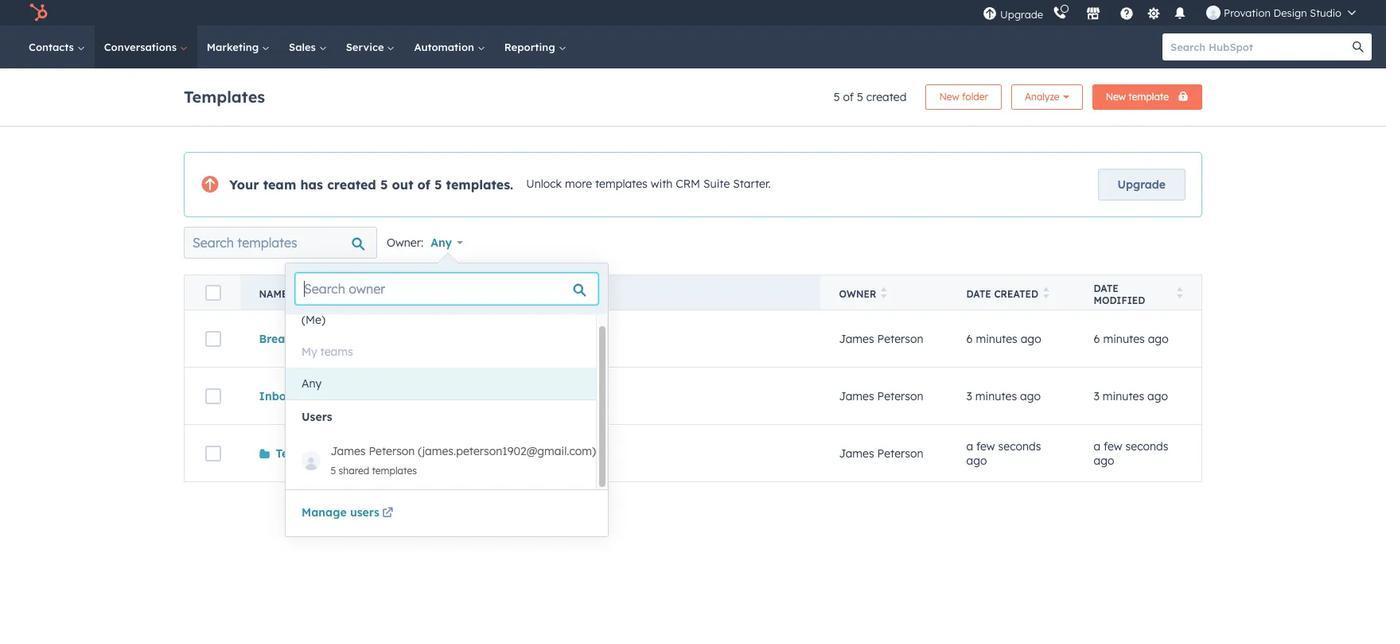 Task type: vqa. For each thing, say whether or not it's contained in the screenshot.
the rightmost seconds
yes



Task type: locate. For each thing, give the bounding box(es) containing it.
breakup email - sample template link
[[259, 331, 449, 346]]

1 horizontal spatial templates
[[595, 177, 648, 191]]

press to sort. element inside 'date modified' button
[[1177, 287, 1183, 301]]

new for new folder
[[939, 91, 959, 103]]

provation design studio button
[[1197, 0, 1366, 25]]

2 a few seconds ago from the left
[[1094, 439, 1169, 468]]

6 down date created
[[966, 331, 973, 346]]

press to sort. element right date created
[[1043, 287, 1049, 301]]

service link
[[336, 25, 405, 68]]

5 of 5 created
[[834, 90, 907, 104]]

breakup
[[259, 331, 306, 346]]

templates for email button
[[259, 446, 386, 460]]

1 vertical spatial created
[[327, 177, 376, 193]]

press to sort. element
[[881, 287, 887, 301], [1043, 287, 1049, 301], [1177, 287, 1183, 301]]

search image
[[1353, 41, 1364, 53]]

2 seconds from the left
[[1126, 439, 1169, 453]]

0 horizontal spatial templates
[[184, 86, 265, 106]]

1 horizontal spatial upgrade
[[1118, 177, 1166, 192]]

peterson
[[877, 331, 924, 346], [877, 389, 924, 403], [369, 444, 415, 458], [877, 446, 924, 460]]

0 horizontal spatial seconds
[[998, 439, 1041, 453]]

0 horizontal spatial a
[[966, 439, 973, 453]]

6 minutes ago
[[966, 331, 1041, 346], [1094, 331, 1169, 346]]

template
[[397, 331, 449, 346]]

of
[[843, 90, 854, 104], [417, 177, 430, 193]]

0 vertical spatial james peterson
[[839, 331, 924, 346]]

1 horizontal spatial few
[[1104, 439, 1123, 453]]

press to sort. element right date modified
[[1177, 287, 1183, 301]]

1 press to sort. element from the left
[[881, 287, 887, 301]]

6 down modified
[[1094, 331, 1100, 346]]

ago
[[1021, 331, 1041, 346], [1148, 331, 1169, 346], [1020, 389, 1041, 403], [1148, 389, 1168, 403], [966, 453, 987, 468], [1094, 453, 1115, 468]]

2 vertical spatial james peterson
[[839, 446, 924, 460]]

new folder
[[939, 91, 988, 103]]

contacts
[[29, 41, 77, 53]]

my teams button
[[286, 336, 596, 368]]

press to sort. image right owner
[[881, 287, 887, 298]]

templates.
[[446, 177, 513, 193]]

0 horizontal spatial templates
[[372, 465, 417, 477]]

(james.peterson1902@gmail.com)
[[418, 444, 596, 458]]

email
[[356, 446, 386, 460]]

1 horizontal spatial date
[[1094, 282, 1119, 294]]

marketplaces button
[[1077, 0, 1110, 25]]

automation link
[[405, 25, 495, 68]]

2 6 minutes ago from the left
[[1094, 331, 1169, 346]]

1 vertical spatial any
[[302, 376, 322, 391]]

press to sort. image inside 'date modified' button
[[1177, 287, 1183, 298]]

out
[[392, 177, 413, 193]]

my teams
[[302, 345, 353, 359]]

6
[[966, 331, 973, 346], [1094, 331, 1100, 346]]

list box
[[286, 304, 608, 489]]

any button
[[430, 227, 473, 259]]

0 horizontal spatial date
[[966, 288, 991, 300]]

0 vertical spatial templates
[[595, 177, 648, 191]]

created for 5
[[867, 90, 907, 104]]

press to sort. element for owner
[[881, 287, 887, 301]]

calling icon image
[[1053, 6, 1067, 21]]

1 horizontal spatial of
[[843, 90, 854, 104]]

0 horizontal spatial a few seconds ago
[[966, 439, 1041, 468]]

1 horizontal spatial 3
[[1094, 389, 1100, 403]]

0 horizontal spatial few
[[977, 439, 995, 453]]

new template
[[1106, 91, 1169, 103]]

2 vertical spatial created
[[994, 288, 1039, 300]]

press to sort. image right date modified
[[1177, 287, 1183, 298]]

6 minutes ago down date created
[[966, 331, 1041, 346]]

service
[[346, 41, 387, 53]]

any right owner:
[[431, 236, 452, 250]]

ascending sort. press to sort descending. element
[[292, 287, 298, 301]]

james
[[839, 331, 874, 346], [839, 389, 874, 403], [331, 444, 366, 458], [839, 446, 874, 460]]

with
[[651, 177, 673, 191]]

new for new template
[[1106, 91, 1126, 103]]

templates down marketing
[[184, 86, 265, 106]]

notifications button
[[1167, 0, 1194, 25]]

created inside templates banner
[[867, 90, 907, 104]]

date
[[1094, 282, 1119, 294], [966, 288, 991, 300]]

james peterson (james.peterson1902@gmail.com) 5 shared templates
[[331, 444, 596, 477]]

templates for templates
[[184, 86, 265, 106]]

calling icon button
[[1047, 2, 1074, 23]]

0 horizontal spatial press to sort. element
[[881, 287, 887, 301]]

press to sort. image for date modified
[[1177, 287, 1183, 298]]

press to sort. image
[[881, 287, 887, 298], [1043, 287, 1049, 298], [1177, 287, 1183, 298]]

menu containing provation design studio
[[981, 0, 1367, 25]]

5 inside james peterson (james.peterson1902@gmail.com) 5 shared templates
[[331, 465, 336, 477]]

0 horizontal spatial 6
[[966, 331, 973, 346]]

0 horizontal spatial any
[[302, 376, 322, 391]]

templates inside banner
[[184, 86, 265, 106]]

any
[[431, 236, 452, 250], [302, 376, 322, 391]]

2 new from the left
[[1106, 91, 1126, 103]]

1 horizontal spatial seconds
[[1126, 439, 1169, 453]]

2 horizontal spatial press to sort. element
[[1177, 287, 1183, 301]]

any down my
[[302, 376, 322, 391]]

owner
[[839, 288, 876, 300]]

menu
[[981, 0, 1367, 25]]

0 horizontal spatial 6 minutes ago
[[966, 331, 1041, 346]]

email
[[310, 331, 341, 346]]

press to sort. image for date created
[[1043, 287, 1049, 298]]

2 press to sort. image from the left
[[1043, 287, 1049, 298]]

help button
[[1113, 0, 1140, 25]]

3 minutes ago
[[966, 389, 1041, 403], [1094, 389, 1168, 403]]

unlock more templates with crm suite starter.
[[526, 177, 771, 191]]

0 horizontal spatial 3
[[966, 389, 972, 403]]

press to sort. image inside owner button
[[881, 287, 887, 298]]

2 horizontal spatial press to sort. image
[[1177, 287, 1183, 298]]

press to sort. image right date created
[[1043, 287, 1049, 298]]

name button
[[240, 275, 820, 310]]

6 minutes ago down modified
[[1094, 331, 1169, 346]]

0 horizontal spatial created
[[327, 177, 376, 193]]

settings image
[[1146, 7, 1161, 21]]

2 few from the left
[[1104, 439, 1123, 453]]

press to sort. image inside date created button
[[1043, 287, 1049, 298]]

new left template
[[1106, 91, 1126, 103]]

date inside date modified
[[1094, 282, 1119, 294]]

templates inside james peterson (james.peterson1902@gmail.com) 5 shared templates
[[372, 465, 417, 477]]

press to sort. element inside date created button
[[1043, 287, 1049, 301]]

1 horizontal spatial 6 minutes ago
[[1094, 331, 1169, 346]]

for
[[336, 446, 352, 460]]

1 vertical spatial james peterson
[[839, 389, 924, 403]]

few
[[977, 439, 995, 453], [1104, 439, 1123, 453]]

1 horizontal spatial 6
[[1094, 331, 1100, 346]]

1 horizontal spatial 3 minutes ago
[[1094, 389, 1168, 403]]

0 vertical spatial of
[[843, 90, 854, 104]]

new left the folder
[[939, 91, 959, 103]]

seconds
[[998, 439, 1041, 453], [1126, 439, 1169, 453]]

automation
[[414, 41, 477, 53]]

my
[[302, 345, 317, 359]]

2 james peterson from the top
[[839, 389, 924, 403]]

3 press to sort. image from the left
[[1177, 287, 1183, 298]]

owner button
[[820, 275, 947, 310]]

Search owner search field
[[295, 273, 599, 305]]

0 vertical spatial templates
[[184, 86, 265, 106]]

1 james peterson from the top
[[839, 331, 924, 346]]

date for date created
[[966, 288, 991, 300]]

template
[[1129, 91, 1169, 103]]

2 horizontal spatial created
[[994, 288, 1039, 300]]

breakup email - sample template
[[259, 331, 449, 346]]

3
[[966, 389, 972, 403], [1094, 389, 1100, 403]]

0 horizontal spatial new
[[939, 91, 959, 103]]

has
[[300, 177, 323, 193]]

hubspot link
[[19, 3, 60, 22]]

list box containing (me)
[[286, 304, 608, 489]]

1 horizontal spatial a few seconds ago
[[1094, 439, 1169, 468]]

press to sort. element for date created
[[1043, 287, 1049, 301]]

1 6 minutes ago from the left
[[966, 331, 1041, 346]]

of inside templates banner
[[843, 90, 854, 104]]

2 link opens in a new window image from the top
[[382, 508, 393, 520]]

sample
[[352, 331, 394, 346]]

1 horizontal spatial templates
[[276, 446, 333, 460]]

0 vertical spatial upgrade
[[1000, 8, 1043, 20]]

created for has
[[327, 177, 376, 193]]

a
[[966, 439, 973, 453], [1094, 439, 1101, 453]]

3 james peterson from the top
[[839, 446, 924, 460]]

templates for email
[[276, 446, 386, 460]]

press to sort. element right owner
[[881, 287, 887, 301]]

new template button
[[1092, 84, 1202, 110]]

templates down email
[[372, 465, 417, 477]]

1 vertical spatial templates
[[276, 446, 333, 460]]

1 new from the left
[[939, 91, 959, 103]]

date for date modified
[[1094, 282, 1119, 294]]

1 horizontal spatial press to sort. image
[[1043, 287, 1049, 298]]

ascending sort. press to sort descending. image
[[292, 287, 298, 298]]

link opens in a new window image inside manage users link
[[382, 508, 393, 520]]

users
[[302, 410, 332, 424]]

0 horizontal spatial press to sort. image
[[881, 287, 887, 298]]

1 horizontal spatial press to sort. element
[[1043, 287, 1049, 301]]

date inside button
[[966, 288, 991, 300]]

0 vertical spatial any
[[431, 236, 452, 250]]

link opens in a new window image
[[382, 505, 393, 524], [382, 508, 393, 520]]

marketing
[[207, 41, 262, 53]]

manage users link
[[302, 505, 396, 524]]

0 vertical spatial created
[[867, 90, 907, 104]]

1 vertical spatial upgrade
[[1118, 177, 1166, 192]]

starter.
[[733, 177, 771, 191]]

2 3 from the left
[[1094, 389, 1100, 403]]

press to sort. element inside owner button
[[881, 287, 887, 301]]

1 horizontal spatial any
[[431, 236, 452, 250]]

2 press to sort. element from the left
[[1043, 287, 1049, 301]]

created
[[867, 90, 907, 104], [327, 177, 376, 193], [994, 288, 1039, 300]]

1 horizontal spatial a
[[1094, 439, 1101, 453]]

suite
[[703, 177, 730, 191]]

your team has created 5 out of 5 templates.
[[229, 177, 513, 193]]

upgrade inside 'upgrade' link
[[1118, 177, 1166, 192]]

0 horizontal spatial 3 minutes ago
[[966, 389, 1041, 403]]

-
[[344, 331, 349, 346]]

3 press to sort. element from the left
[[1177, 287, 1183, 301]]

sales link
[[279, 25, 336, 68]]

1 horizontal spatial created
[[867, 90, 907, 104]]

templates left the with
[[595, 177, 648, 191]]

upgrade link
[[1098, 169, 1186, 201]]

templates for templates for email
[[276, 446, 333, 460]]

1 horizontal spatial new
[[1106, 91, 1126, 103]]

templates down 'users'
[[276, 446, 333, 460]]

a few seconds ago
[[966, 439, 1041, 468], [1094, 439, 1169, 468]]

0 horizontal spatial of
[[417, 177, 430, 193]]

5
[[834, 90, 840, 104], [857, 90, 863, 104], [380, 177, 388, 193], [434, 177, 442, 193], [331, 465, 336, 477]]

content
[[372, 389, 416, 403]]

1 vertical spatial templates
[[372, 465, 417, 477]]

1 press to sort. image from the left
[[881, 287, 887, 298]]

1 link opens in a new window image from the top
[[382, 505, 393, 524]]



Task type: describe. For each thing, give the bounding box(es) containing it.
from
[[342, 389, 368, 403]]

inbound lead from content link
[[259, 389, 416, 403]]

1 a few seconds ago from the left
[[966, 439, 1041, 468]]

users button
[[286, 403, 596, 431]]

press to sort. image for owner
[[881, 287, 887, 298]]

help image
[[1120, 7, 1134, 21]]

1 3 minutes ago from the left
[[966, 389, 1041, 403]]

peterson for 6
[[877, 331, 924, 346]]

analyze button
[[1011, 84, 1083, 110]]

conversations link
[[94, 25, 197, 68]]

sales
[[289, 41, 319, 53]]

owner:
[[387, 236, 423, 250]]

lead
[[311, 389, 338, 403]]

(me)
[[302, 313, 325, 327]]

modified
[[1094, 294, 1145, 306]]

Search HubSpot search field
[[1163, 33, 1358, 60]]

james for 3
[[839, 389, 874, 403]]

james peterson (james.peterson1902@gmail.com) option
[[302, 432, 596, 489]]

studio
[[1310, 6, 1342, 19]]

analyze
[[1025, 91, 1060, 103]]

james peterson for a
[[839, 446, 924, 460]]

james peterson image
[[1207, 6, 1221, 20]]

provation design studio
[[1224, 6, 1342, 19]]

date modified button
[[1075, 275, 1202, 310]]

1 6 from the left
[[966, 331, 973, 346]]

inbound
[[259, 389, 307, 403]]

james peterson for 3
[[839, 389, 924, 403]]

peterson inside james peterson (james.peterson1902@gmail.com) 5 shared templates
[[369, 444, 415, 458]]

james for a
[[839, 446, 874, 460]]

james for 6
[[839, 331, 874, 346]]

contacts link
[[19, 25, 94, 68]]

manage
[[302, 505, 347, 520]]

upgrade image
[[983, 7, 997, 21]]

search button
[[1345, 33, 1372, 60]]

1 seconds from the left
[[998, 439, 1041, 453]]

templates banner
[[184, 80, 1202, 110]]

marketing link
[[197, 25, 279, 68]]

date modified
[[1094, 282, 1145, 306]]

2 3 minutes ago from the left
[[1094, 389, 1168, 403]]

folder
[[962, 91, 988, 103]]

2 a from the left
[[1094, 439, 1101, 453]]

peterson for 3
[[877, 389, 924, 403]]

1 few from the left
[[977, 439, 995, 453]]

reporting link
[[495, 25, 576, 68]]

any inside button
[[302, 376, 322, 391]]

unlock
[[526, 177, 562, 191]]

notifications image
[[1173, 7, 1187, 21]]

settings link
[[1144, 4, 1164, 21]]

provation
[[1224, 6, 1271, 19]]

crm
[[676, 177, 700, 191]]

1 a from the left
[[966, 439, 973, 453]]

conversations
[[104, 41, 180, 53]]

date created button
[[947, 275, 1075, 310]]

created inside date created button
[[994, 288, 1039, 300]]

your
[[229, 177, 259, 193]]

1 3 from the left
[[966, 389, 972, 403]]

reporting
[[504, 41, 558, 53]]

0 horizontal spatial upgrade
[[1000, 8, 1043, 20]]

name
[[259, 288, 288, 300]]

peterson for a
[[877, 446, 924, 460]]

users
[[350, 505, 379, 520]]

james inside james peterson (james.peterson1902@gmail.com) 5 shared templates
[[331, 444, 366, 458]]

teams
[[320, 345, 353, 359]]

new folder button
[[926, 84, 1002, 110]]

date created
[[966, 288, 1039, 300]]

hubspot image
[[29, 3, 48, 22]]

(me) button
[[286, 304, 596, 336]]

shared
[[339, 465, 369, 477]]

team
[[263, 177, 296, 193]]

Search search field
[[184, 227, 377, 259]]

more
[[565, 177, 592, 191]]

inbound lead from content
[[259, 389, 416, 403]]

james peterson for 6
[[839, 331, 924, 346]]

any inside popup button
[[431, 236, 452, 250]]

1 vertical spatial of
[[417, 177, 430, 193]]

manage users
[[302, 505, 379, 520]]

press to sort. element for date modified
[[1177, 287, 1183, 301]]

any button
[[286, 368, 596, 399]]

2 6 from the left
[[1094, 331, 1100, 346]]

design
[[1274, 6, 1307, 19]]

marketplaces image
[[1086, 7, 1101, 21]]



